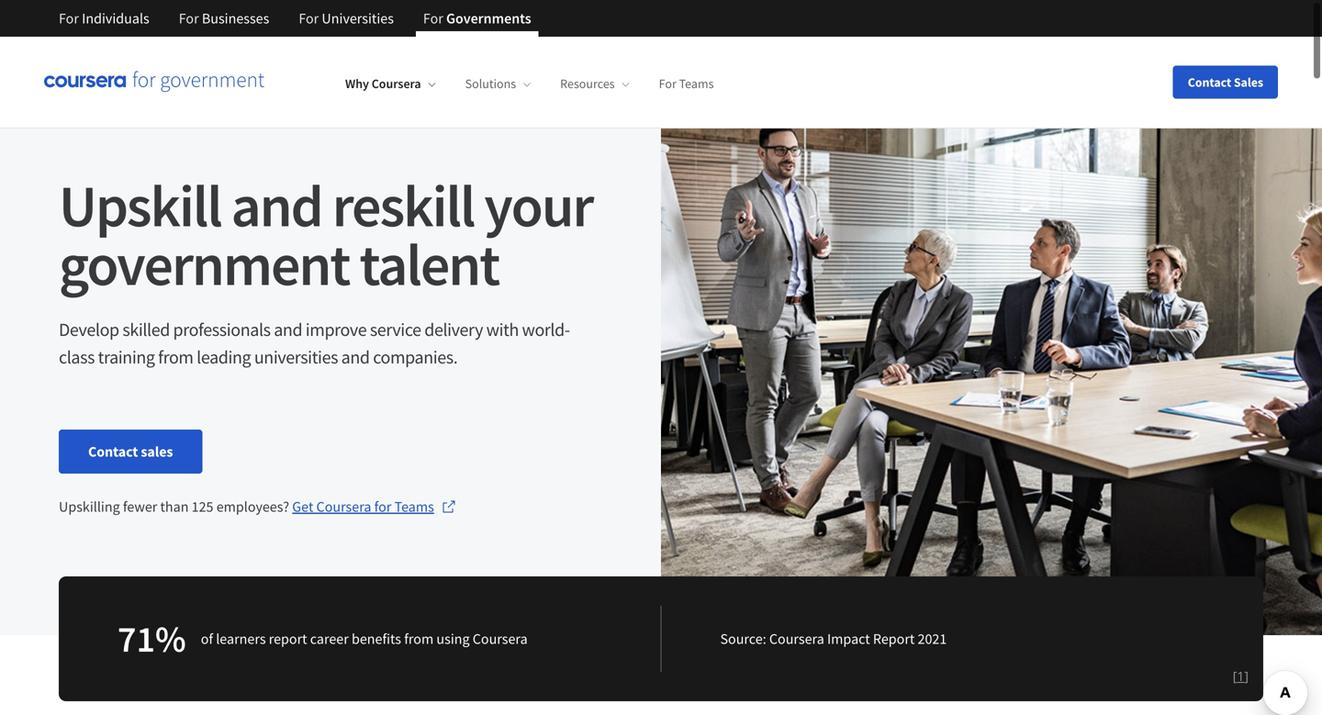 Task type: vqa. For each thing, say whether or not it's contained in the screenshot.
Supply to the bottom
no



Task type: locate. For each thing, give the bounding box(es) containing it.
improve
[[306, 318, 367, 341]]

why
[[345, 76, 369, 92]]

resources
[[561, 76, 615, 92]]

than
[[160, 498, 189, 516]]

1 horizontal spatial teams
[[679, 76, 714, 92]]

for left universities
[[299, 9, 319, 28]]

1 horizontal spatial contact
[[1189, 74, 1232, 90]]

contact
[[1189, 74, 1232, 90], [88, 443, 138, 461]]

1 vertical spatial and
[[274, 318, 302, 341]]

coursera for source:
[[770, 630, 825, 649]]

sales
[[1235, 74, 1264, 90]]

from left using
[[404, 630, 434, 649]]

develop
[[59, 318, 119, 341]]

universities
[[254, 346, 338, 369]]

coursera for government image
[[44, 71, 265, 93]]

1 vertical spatial teams
[[395, 498, 434, 516]]

get
[[292, 498, 314, 516]]

training
[[98, 346, 155, 369]]

service
[[370, 318, 421, 341]]

for for universities
[[299, 9, 319, 28]]

banner navigation
[[44, 0, 546, 37]]

delivery
[[425, 318, 483, 341]]

contact inside "button"
[[1189, 74, 1232, 90]]

2 vertical spatial and
[[341, 346, 370, 369]]

upskill
[[59, 169, 221, 243]]

solutions
[[465, 76, 516, 92]]

develop skilled professionals and improve service delivery with world- class training from leading universities and companies.
[[59, 318, 570, 369]]

talent
[[360, 227, 499, 301]]

your
[[484, 169, 593, 243]]

source:
[[721, 630, 767, 649]]

]
[[1245, 668, 1249, 685]]

1 vertical spatial contact
[[88, 443, 138, 461]]

0 vertical spatial teams
[[679, 76, 714, 92]]

for left individuals on the left top
[[59, 9, 79, 28]]

impact
[[828, 630, 871, 649]]

businesses
[[202, 9, 269, 28]]

class
[[59, 346, 95, 369]]

0 vertical spatial contact
[[1189, 74, 1232, 90]]

contact left sales
[[1189, 74, 1232, 90]]

and
[[231, 169, 322, 243], [274, 318, 302, 341], [341, 346, 370, 369]]

125
[[192, 498, 214, 516]]

world-
[[522, 318, 570, 341]]

teams
[[679, 76, 714, 92], [395, 498, 434, 516]]

contact sales link
[[59, 430, 202, 474]]

coursera left impact
[[770, 630, 825, 649]]

0 vertical spatial from
[[158, 346, 193, 369]]

benefits
[[352, 630, 401, 649]]

employees?
[[217, 498, 289, 516]]

coursera right using
[[473, 630, 528, 649]]

coursera for get
[[317, 498, 372, 516]]

0 vertical spatial and
[[231, 169, 322, 243]]

for left governments
[[423, 9, 444, 28]]

coursera left for
[[317, 498, 372, 516]]

contact left 'sales'
[[88, 443, 138, 461]]

companies.
[[373, 346, 458, 369]]

source: coursera impact report 2021
[[721, 630, 947, 649]]

coursera right why
[[372, 76, 421, 92]]

for teams link
[[659, 76, 714, 92]]

government
[[59, 227, 350, 301]]

using
[[437, 630, 470, 649]]

upskilling fewer than 125 employees?
[[59, 498, 292, 516]]

governments
[[446, 9, 532, 28]]

leading
[[197, 346, 251, 369]]

of
[[201, 630, 213, 649]]

0 horizontal spatial from
[[158, 346, 193, 369]]

1 horizontal spatial from
[[404, 630, 434, 649]]

for
[[59, 9, 79, 28], [179, 9, 199, 28], [299, 9, 319, 28], [423, 9, 444, 28], [659, 76, 677, 92]]

0 horizontal spatial contact
[[88, 443, 138, 461]]

for left businesses
[[179, 9, 199, 28]]

from
[[158, 346, 193, 369], [404, 630, 434, 649]]

for universities
[[299, 9, 394, 28]]

reskill
[[332, 169, 474, 243]]

learners
[[216, 630, 266, 649]]

coursera
[[372, 76, 421, 92], [317, 498, 372, 516], [473, 630, 528, 649], [770, 630, 825, 649]]

fewer
[[123, 498, 157, 516]]

coursera inside get coursera for teams link
[[317, 498, 372, 516]]

individuals
[[82, 9, 149, 28]]

contact for contact sales
[[1189, 74, 1232, 90]]

from down skilled
[[158, 346, 193, 369]]

for teams
[[659, 76, 714, 92]]



Task type: describe. For each thing, give the bounding box(es) containing it.
for for individuals
[[59, 9, 79, 28]]

coursera for why
[[372, 76, 421, 92]]

1 vertical spatial from
[[404, 630, 434, 649]]

contact for contact sales
[[88, 443, 138, 461]]

with
[[487, 318, 519, 341]]

sales
[[141, 443, 173, 461]]

[
[[1234, 668, 1238, 685]]

upskill and reskill your government talent
[[59, 169, 593, 301]]

for
[[374, 498, 392, 516]]

solutions link
[[465, 76, 531, 92]]

why coursera link
[[345, 76, 436, 92]]

get coursera for teams link
[[292, 496, 456, 518]]

[ 1 ]
[[1234, 668, 1249, 685]]

contact sales button
[[1174, 66, 1279, 99]]

of learners report career benefits from using coursera
[[201, 630, 528, 649]]

2021
[[918, 630, 947, 649]]

report
[[874, 630, 915, 649]]

from inside develop skilled professionals and improve service delivery with world- class training from leading universities and companies.
[[158, 346, 193, 369]]

report
[[269, 630, 307, 649]]

for for businesses
[[179, 9, 199, 28]]

for businesses
[[179, 9, 269, 28]]

universities
[[322, 9, 394, 28]]

why coursera
[[345, 76, 421, 92]]

get coursera for teams
[[292, 498, 434, 516]]

for for governments
[[423, 9, 444, 28]]

0 horizontal spatial teams
[[395, 498, 434, 516]]

contact sales
[[1189, 74, 1264, 90]]

for individuals
[[59, 9, 149, 28]]

71%
[[118, 616, 186, 662]]

for right resources "link"
[[659, 76, 677, 92]]

skilled
[[122, 318, 170, 341]]

for governments
[[423, 9, 532, 28]]

contact sales
[[88, 443, 173, 461]]

upskilling
[[59, 498, 120, 516]]

and inside upskill and reskill your government talent
[[231, 169, 322, 243]]

career
[[310, 630, 349, 649]]

resources link
[[561, 76, 630, 92]]

1
[[1238, 668, 1245, 685]]

professionals
[[173, 318, 271, 341]]



